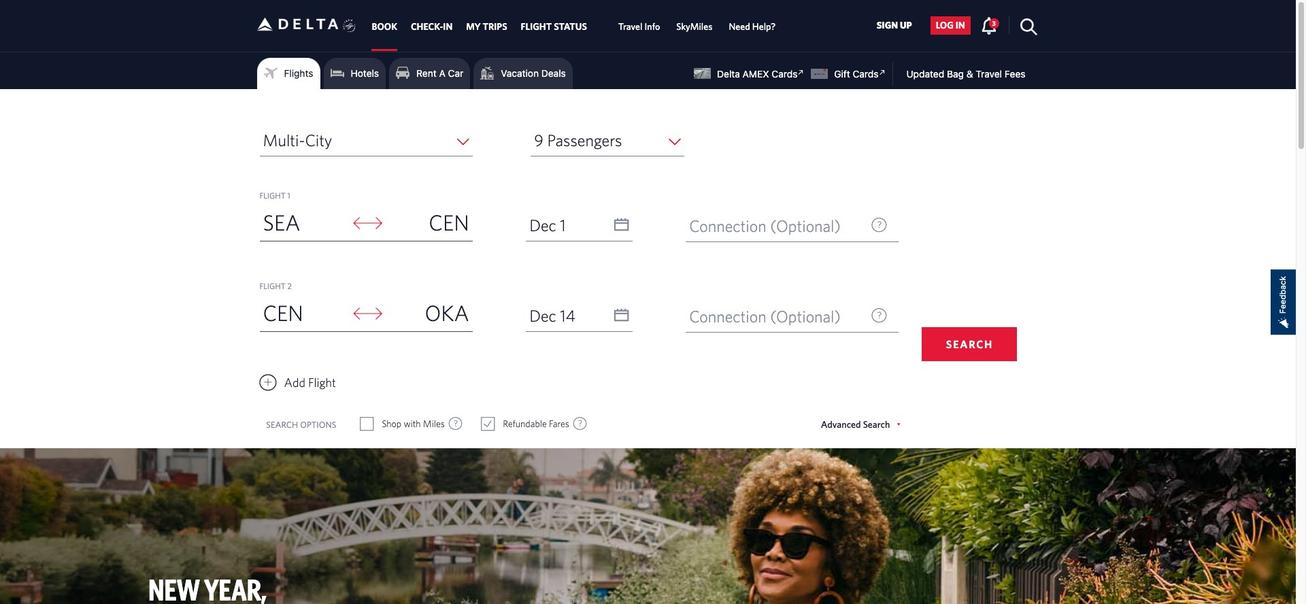 Task type: locate. For each thing, give the bounding box(es) containing it.
refundable
[[503, 419, 547, 429]]

search
[[947, 338, 994, 350], [266, 420, 298, 430]]

1 vertical spatial cen link
[[260, 296, 348, 331]]

1 connection (optional) from the top
[[689, 216, 841, 235]]

none text field inside book tab panel
[[526, 210, 633, 242]]

travel
[[619, 21, 643, 32], [976, 68, 1002, 80]]

1 vertical spatial flight
[[260, 281, 286, 291]]

0 horizontal spatial cen
[[263, 300, 304, 325]]

flight left 2
[[260, 281, 286, 291]]

search for search options
[[266, 420, 298, 430]]

check-in link
[[411, 14, 453, 39]]

my
[[466, 21, 481, 32]]

cards right the gift on the right of the page
[[853, 68, 879, 80]]

dec inside dropdown button
[[530, 216, 556, 235]]

1 horizontal spatial search
[[947, 338, 994, 350]]

1 vertical spatial search
[[266, 420, 298, 430]]

2
[[288, 281, 292, 291]]

none text field inside book tab panel
[[526, 300, 633, 332]]

0 vertical spatial cen
[[429, 210, 469, 235]]

gift
[[834, 68, 850, 80]]

0 vertical spatial dec
[[530, 216, 556, 235]]

1 connection from the top
[[689, 216, 767, 235]]

0 vertical spatial cen link
[[384, 206, 473, 241]]

flight inside button
[[308, 376, 336, 390]]

0 horizontal spatial cards
[[772, 68, 798, 80]]

(optional)
[[770, 216, 841, 235], [770, 307, 841, 326]]

0 horizontal spatial 1
[[288, 191, 290, 200]]

1 (optional) from the top
[[770, 216, 841, 235]]

1 connection (optional) link from the top
[[686, 210, 899, 242]]

book tab panel
[[0, 89, 1296, 448]]

check-
[[411, 21, 443, 32]]

dec for oka
[[530, 306, 556, 325]]

1 vertical spatial (optional)
[[770, 307, 841, 326]]

2 vertical spatial flight
[[308, 376, 336, 390]]

cen for cen link to the right
[[429, 210, 469, 235]]

log in
[[936, 20, 965, 31]]

book link
[[372, 14, 397, 39]]

2 dec from the top
[[530, 306, 556, 325]]

dec
[[530, 216, 556, 235], [530, 306, 556, 325]]

search
[[863, 419, 890, 430]]

0 vertical spatial connection (optional)
[[689, 216, 841, 235]]

1 vertical spatial connection (optional) link
[[686, 301, 899, 333]]

2 (optional) from the top
[[770, 307, 841, 326]]

1 for dec 1
[[560, 216, 566, 235]]

cen link
[[384, 206, 473, 241], [260, 296, 348, 331]]

travel info
[[619, 21, 660, 32]]

cards right amex
[[772, 68, 798, 80]]

gift cards
[[834, 68, 879, 80]]

with
[[404, 419, 421, 429]]

1 vertical spatial connection (optional)
[[689, 307, 841, 326]]

search inside button
[[947, 338, 994, 350]]

2 connection from the top
[[689, 307, 767, 326]]

connection for oka
[[689, 307, 767, 326]]

1 vertical spatial 1
[[560, 216, 566, 235]]

cen
[[429, 210, 469, 235], [263, 300, 304, 325]]

0 horizontal spatial travel
[[619, 21, 643, 32]]

1 horizontal spatial 1
[[560, 216, 566, 235]]

add flight
[[284, 376, 336, 390]]

travel left info
[[619, 21, 643, 32]]

2 connection (optional) link from the top
[[686, 301, 899, 333]]

sign
[[877, 20, 898, 31]]

0 vertical spatial travel
[[619, 21, 643, 32]]

flight for sea
[[260, 191, 286, 200]]

9 passengers
[[534, 131, 622, 150]]

0 vertical spatial flight
[[260, 191, 286, 200]]

None text field
[[526, 300, 633, 332]]

flight up sea on the top of the page
[[260, 191, 286, 200]]

shop
[[382, 419, 402, 429]]

2 connection (optional) from the top
[[689, 307, 841, 326]]

dec inside popup button
[[530, 306, 556, 325]]

1 vertical spatial connection
[[689, 307, 767, 326]]

need help? link
[[729, 14, 776, 39]]

Shop with Miles checkbox
[[361, 417, 373, 431]]

up
[[900, 20, 912, 31]]

1 horizontal spatial cards
[[853, 68, 879, 80]]

1 vertical spatial cen
[[263, 300, 304, 325]]

options
[[300, 420, 336, 430]]

None text field
[[526, 210, 633, 242]]

Multi-City field
[[260, 125, 473, 157]]

check-in
[[411, 21, 453, 32]]

0 vertical spatial 1
[[288, 191, 290, 200]]

(optional) for oka
[[770, 307, 841, 326]]

flight
[[260, 191, 286, 200], [260, 281, 286, 291], [308, 376, 336, 390]]

9
[[534, 131, 544, 150]]

cards
[[772, 68, 798, 80], [853, 68, 879, 80]]

travel info link
[[619, 14, 660, 39]]

1 horizontal spatial cen
[[429, 210, 469, 235]]

dec 1 button
[[526, 210, 633, 241]]

dec 1
[[530, 216, 566, 235]]

1
[[288, 191, 290, 200], [560, 216, 566, 235]]

flight 2
[[260, 281, 292, 291]]

1 vertical spatial dec
[[530, 306, 556, 325]]

delta
[[717, 68, 740, 80]]

connection
[[689, 216, 767, 235], [689, 307, 767, 326]]

Refundable Fares checkbox
[[482, 417, 494, 431]]

1 dec from the top
[[530, 216, 556, 235]]

city
[[305, 131, 332, 150]]

dec 14 button
[[526, 300, 633, 331]]

updated bag & travel fees
[[907, 68, 1026, 80]]

flight 1
[[260, 191, 290, 200]]

travel right &
[[976, 68, 1002, 80]]

connection (optional) link
[[686, 210, 899, 242], [686, 301, 899, 333]]

updated bag & travel fees link
[[893, 68, 1026, 80]]

in
[[956, 20, 965, 31]]

1 vertical spatial travel
[[976, 68, 1002, 80]]

2 cards from the left
[[853, 68, 879, 80]]

tab list
[[365, 0, 784, 51]]

rent a car
[[417, 67, 464, 79]]

bag
[[947, 68, 964, 80]]

search options
[[266, 420, 336, 430]]

flights
[[284, 67, 313, 79]]

0 vertical spatial connection
[[689, 216, 767, 235]]

add flight button
[[260, 372, 336, 393]]

0 vertical spatial (optional)
[[770, 216, 841, 235]]

flight right add
[[308, 376, 336, 390]]

0 horizontal spatial search
[[266, 420, 298, 430]]

book
[[372, 21, 397, 32]]

search button
[[922, 327, 1018, 361]]

0 vertical spatial connection (optional) link
[[686, 210, 899, 242]]

connection (optional)
[[689, 216, 841, 235], [689, 307, 841, 326]]

skyteam image
[[343, 5, 356, 47]]

9 Passengers field
[[531, 125, 685, 157]]

(optional) for cen
[[770, 216, 841, 235]]

1 inside dropdown button
[[560, 216, 566, 235]]

miles
[[423, 419, 445, 429]]

0 vertical spatial search
[[947, 338, 994, 350]]

1 cards from the left
[[772, 68, 798, 80]]



Task type: vqa. For each thing, say whether or not it's contained in the screenshot.
parties
no



Task type: describe. For each thing, give the bounding box(es) containing it.
updated
[[907, 68, 945, 80]]

rent
[[417, 67, 437, 79]]

rent a car link
[[396, 63, 464, 84]]

flight
[[521, 21, 552, 32]]

cen for leftmost cen link
[[263, 300, 304, 325]]

14
[[560, 306, 576, 325]]

oka
[[425, 300, 469, 325]]

advanced search
[[821, 419, 890, 430]]

sea
[[263, 210, 300, 235]]

gift cards link
[[811, 66, 889, 80]]

hotels link
[[330, 63, 379, 84]]

connection (optional) link for cen
[[686, 210, 899, 242]]

delta amex cards link
[[694, 66, 808, 80]]

1 horizontal spatial travel
[[976, 68, 1002, 80]]

fares
[[549, 419, 569, 429]]

my trips
[[466, 21, 507, 32]]

skymiles link
[[677, 14, 713, 39]]

add
[[284, 376, 305, 390]]

deals
[[542, 67, 566, 79]]

car
[[448, 67, 464, 79]]

multi-
[[263, 131, 305, 150]]

fees
[[1005, 68, 1026, 80]]

1 horizontal spatial cen link
[[384, 206, 473, 241]]

dec 14
[[530, 306, 576, 325]]

multi-city
[[263, 131, 332, 150]]

hotels
[[351, 67, 379, 79]]

a
[[439, 67, 446, 79]]

need help?
[[729, 21, 776, 32]]

advanced search link
[[821, 419, 901, 430]]

log
[[936, 20, 954, 31]]

&
[[967, 68, 974, 80]]

delta air lines image
[[257, 3, 339, 45]]

travel inside travel info link
[[619, 21, 643, 32]]

advanced
[[821, 419, 861, 430]]

3
[[993, 19, 996, 27]]

dec for cen
[[530, 216, 556, 235]]

3 link
[[981, 16, 1000, 34]]

sign up link
[[872, 16, 918, 35]]

this link opens another site in a new window that may not follow the same accessibility policies as delta air lines. image
[[795, 66, 808, 79]]

refundable fares
[[503, 419, 569, 429]]

in
[[443, 21, 453, 32]]

info
[[645, 21, 660, 32]]

shop with miles
[[382, 419, 445, 429]]

flight for cen
[[260, 281, 286, 291]]

1 for flight 1
[[288, 191, 290, 200]]

tab list containing book
[[365, 0, 784, 51]]

need
[[729, 21, 750, 32]]

0 horizontal spatial cen link
[[260, 296, 348, 331]]

vacation
[[501, 67, 539, 79]]

trips
[[483, 21, 507, 32]]

connection for cen
[[689, 216, 767, 235]]

passengers
[[548, 131, 622, 150]]

flight status
[[521, 21, 587, 32]]

this link opens another site in a new window that may not follow the same accessibility policies as delta air lines. image
[[876, 66, 889, 79]]

connection (optional) link for oka
[[686, 301, 899, 333]]

flights link
[[264, 63, 313, 84]]

status
[[554, 21, 587, 32]]

amex
[[743, 68, 769, 80]]

help?
[[753, 21, 776, 32]]

log in button
[[931, 16, 971, 35]]

delta amex cards
[[717, 68, 798, 80]]

skymiles
[[677, 21, 713, 32]]

search for search
[[947, 338, 994, 350]]

vacation deals link
[[481, 63, 566, 84]]

sign up
[[877, 20, 912, 31]]

connection (optional) for oka
[[689, 307, 841, 326]]

oka link
[[384, 296, 473, 331]]

connection (optional) for cen
[[689, 216, 841, 235]]

my trips link
[[466, 14, 507, 39]]

flight status link
[[521, 14, 587, 39]]

sea link
[[260, 206, 348, 241]]

vacation deals
[[501, 67, 566, 79]]



